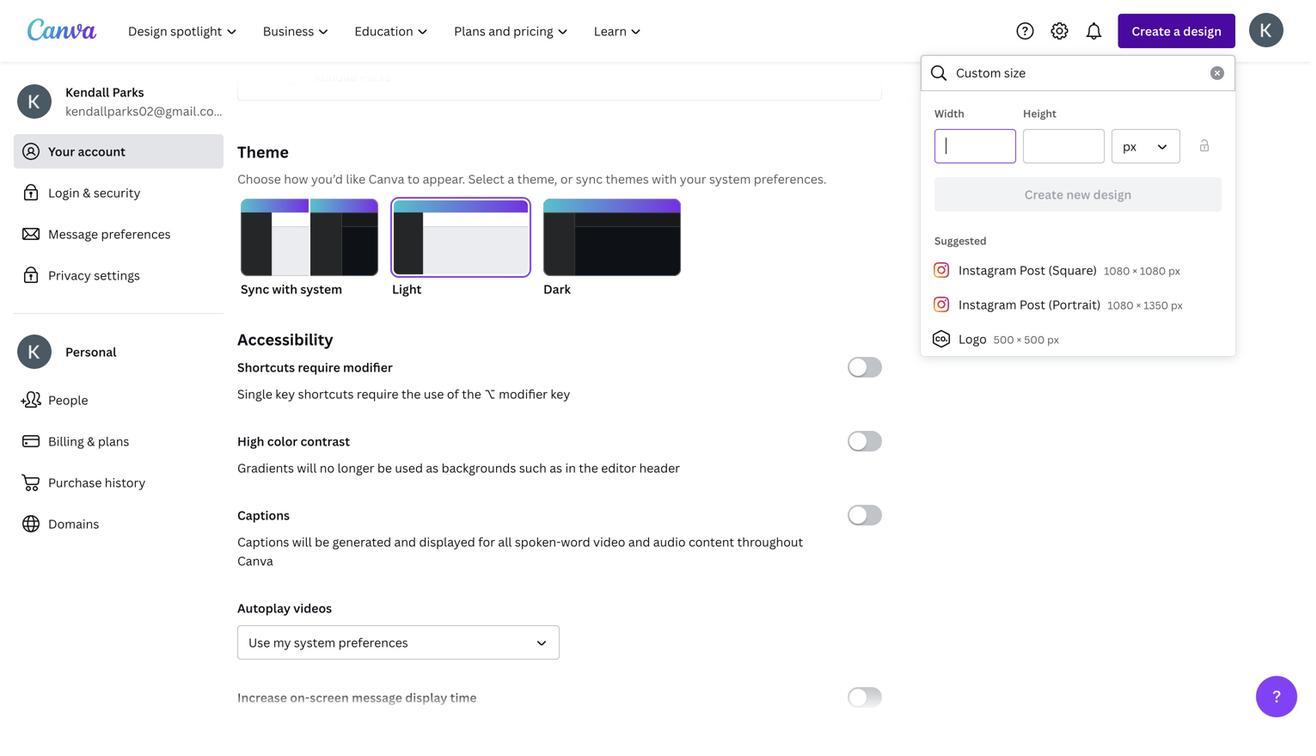 Task type: locate. For each thing, give the bounding box(es) containing it.
0 vertical spatial require
[[298, 359, 340, 376]]

1 vertical spatial create
[[1025, 186, 1064, 203]]

create inside create new design button
[[1025, 186, 1064, 203]]

1 vertical spatial system
[[301, 281, 343, 297]]

2 instagram from the top
[[959, 296, 1017, 313]]

1350
[[1144, 298, 1169, 312]]

instagram down suggested
[[959, 262, 1017, 278]]

be left used
[[378, 460, 392, 476]]

will
[[297, 460, 317, 476], [292, 534, 312, 550]]

px inside logo 500 × 500 px
[[1048, 333, 1060, 347]]

0 vertical spatial canva
[[369, 171, 405, 187]]

as
[[426, 460, 439, 476], [550, 460, 563, 476]]

1 vertical spatial ×
[[1137, 298, 1142, 312]]

&
[[83, 185, 91, 201], [87, 433, 95, 450]]

Width number field
[[946, 130, 1006, 163]]

preferences up message
[[339, 634, 408, 651]]

0 vertical spatial with
[[652, 171, 677, 187]]

will for be
[[292, 534, 312, 550]]

will left no
[[297, 460, 317, 476]]

1 horizontal spatial 500
[[1025, 333, 1045, 347]]

modifier right ⌥ at the bottom of page
[[499, 386, 548, 402]]

0 horizontal spatial a
[[508, 171, 515, 187]]

canva inside 'theme choose how you'd like canva to appear. select a theme, or sync themes with your system preferences.'
[[369, 171, 405, 187]]

and left displayed
[[394, 534, 416, 550]]

use
[[249, 634, 270, 651]]

require up shortcuts
[[298, 359, 340, 376]]

1 horizontal spatial preferences
[[339, 634, 408, 651]]

throughout
[[738, 534, 804, 550]]

captions down the gradients
[[237, 507, 290, 524]]

create a design
[[1133, 23, 1223, 39]]

kendallparks02@gmail.com
[[65, 103, 225, 119]]

will left generated
[[292, 534, 312, 550]]

be
[[378, 460, 392, 476], [315, 534, 330, 550]]

increase
[[237, 690, 287, 706]]

create inside create a design dropdown button
[[1133, 23, 1172, 39]]

0 horizontal spatial 500
[[994, 333, 1015, 347]]

1 horizontal spatial key
[[551, 386, 571, 402]]

kendall parks image
[[1250, 13, 1284, 47]]

use my system preferences
[[249, 634, 408, 651]]

captions for captions
[[237, 507, 290, 524]]

× for (portrait)
[[1137, 298, 1142, 312]]

0 horizontal spatial and
[[394, 534, 416, 550]]

500 right logo
[[994, 333, 1015, 347]]

Search search field
[[957, 57, 1201, 89]]

1 instagram from the top
[[959, 262, 1017, 278]]

suggested
[[935, 234, 987, 248]]

2 as from the left
[[550, 460, 563, 476]]

instagram post (portrait) 1080 × 1350 px
[[959, 296, 1184, 313]]

1 vertical spatial captions
[[237, 534, 289, 550]]

kendall inside kendall parks kendallparks02@gmail.com
[[65, 84, 110, 100]]

such
[[519, 460, 547, 476]]

1 vertical spatial modifier
[[499, 386, 548, 402]]

kendall down top level navigation element
[[314, 68, 357, 85]]

use
[[424, 386, 444, 402]]

your account
[[48, 143, 126, 160]]

& right login
[[83, 185, 91, 201]]

px
[[1124, 138, 1137, 154], [1169, 264, 1181, 278], [1172, 298, 1184, 312], [1048, 333, 1060, 347]]

& inside billing & plans link
[[87, 433, 95, 450]]

post up logo 500 × 500 px
[[1020, 296, 1046, 313]]

0 vertical spatial design
[[1184, 23, 1223, 39]]

a
[[1174, 23, 1181, 39], [508, 171, 515, 187]]

parks down top level navigation element
[[360, 68, 392, 85]]

post left (square)
[[1020, 262, 1046, 278]]

the
[[402, 386, 421, 402], [462, 386, 482, 402], [579, 460, 599, 476]]

like
[[346, 171, 366, 187]]

modifier
[[343, 359, 393, 376], [499, 386, 548, 402]]

design inside dropdown button
[[1184, 23, 1223, 39]]

design left kendall parks image
[[1184, 23, 1223, 39]]

0 horizontal spatial parks
[[112, 84, 144, 100]]

key right 'single'
[[276, 386, 295, 402]]

1 vertical spatial canva
[[237, 553, 273, 569]]

× inside instagram post (portrait) 1080 × 1350 px
[[1137, 298, 1142, 312]]

0 vertical spatial captions
[[237, 507, 290, 524]]

spoken-
[[515, 534, 561, 550]]

& inside login & security link
[[83, 185, 91, 201]]

1 vertical spatial be
[[315, 534, 330, 550]]

0 vertical spatial will
[[297, 460, 317, 476]]

theme,
[[518, 171, 558, 187]]

the left ⌥ at the bottom of page
[[462, 386, 482, 402]]

purchase history link
[[14, 465, 224, 500]]

require
[[298, 359, 340, 376], [357, 386, 399, 402]]

0 horizontal spatial be
[[315, 534, 330, 550]]

1 horizontal spatial be
[[378, 460, 392, 476]]

1 vertical spatial &
[[87, 433, 95, 450]]

0 vertical spatial ×
[[1133, 264, 1138, 278]]

1 captions from the top
[[237, 507, 290, 524]]

1 vertical spatial will
[[292, 534, 312, 550]]

0 vertical spatial system
[[710, 171, 751, 187]]

people link
[[14, 383, 224, 417]]

with inside sync with system button
[[272, 281, 298, 297]]

parks up 'kendallparks02@gmail.com'
[[112, 84, 144, 100]]

parks inside kendall parks kendallparks02@gmail.com
[[112, 84, 144, 100]]

color
[[267, 433, 298, 450]]

2 vertical spatial ×
[[1017, 333, 1022, 347]]

2 captions from the top
[[237, 534, 289, 550]]

width
[[935, 106, 965, 120]]

longer
[[338, 460, 375, 476]]

preferences.
[[754, 171, 827, 187]]

× left 1350 on the top of the page
[[1137, 298, 1142, 312]]

contrast
[[301, 433, 350, 450]]

0 horizontal spatial key
[[276, 386, 295, 402]]

billing & plans link
[[14, 424, 224, 459]]

login
[[48, 185, 80, 201]]

design right new
[[1094, 186, 1132, 203]]

1 vertical spatial a
[[508, 171, 515, 187]]

1 horizontal spatial kendall
[[314, 68, 357, 85]]

1 vertical spatial with
[[272, 281, 298, 297]]

1 horizontal spatial with
[[652, 171, 677, 187]]

kendall up your account
[[65, 84, 110, 100]]

login & security
[[48, 185, 141, 201]]

domains
[[48, 516, 99, 532]]

0 horizontal spatial preferences
[[101, 226, 171, 242]]

⌥
[[485, 386, 496, 402]]

captions inside captions will be generated and displayed for all spoken-word video and audio content throughout canva
[[237, 534, 289, 550]]

and right video
[[629, 534, 651, 550]]

plans
[[98, 433, 129, 450]]

0 vertical spatial post
[[1020, 262, 1046, 278]]

1 horizontal spatial as
[[550, 460, 563, 476]]

0 vertical spatial create
[[1133, 23, 1172, 39]]

with inside 'theme choose how you'd like canva to appear. select a theme, or sync themes with your system preferences.'
[[652, 171, 677, 187]]

used
[[395, 460, 423, 476]]

privacy
[[48, 267, 91, 283]]

(portrait)
[[1049, 296, 1102, 313]]

system right my
[[294, 634, 336, 651]]

be left generated
[[315, 534, 330, 550]]

1 vertical spatial instagram
[[959, 296, 1017, 313]]

as right used
[[426, 460, 439, 476]]

1 horizontal spatial parks
[[360, 68, 392, 85]]

captions will be generated and displayed for all spoken-word video and audio content throughout canva
[[237, 534, 804, 569]]

1 vertical spatial preferences
[[339, 634, 408, 651]]

× right (square)
[[1133, 264, 1138, 278]]

with left your
[[652, 171, 677, 187]]

the right in
[[579, 460, 599, 476]]

1 key from the left
[[276, 386, 295, 402]]

1 horizontal spatial require
[[357, 386, 399, 402]]

0 horizontal spatial with
[[272, 281, 298, 297]]

instagram up logo
[[959, 296, 1017, 313]]

0 horizontal spatial kendall
[[65, 84, 110, 100]]

1080 for instagram post (portrait)
[[1108, 298, 1134, 312]]

list
[[921, 253, 1236, 356]]

1 vertical spatial design
[[1094, 186, 1132, 203]]

0 horizontal spatial create
[[1025, 186, 1064, 203]]

0 vertical spatial instagram
[[959, 262, 1017, 278]]

captions
[[237, 507, 290, 524], [237, 534, 289, 550]]

Use my system preferences button
[[237, 625, 560, 660]]

& left the plans
[[87, 433, 95, 450]]

1080 for instagram post (square)
[[1105, 264, 1131, 278]]

will for no
[[297, 460, 317, 476]]

message
[[48, 226, 98, 242]]

Dark button
[[544, 199, 681, 299]]

purchase history
[[48, 474, 146, 491]]

× inside logo 500 × 500 px
[[1017, 333, 1022, 347]]

will inside captions will be generated and displayed for all spoken-word video and audio content throughout canva
[[292, 534, 312, 550]]

shortcuts
[[298, 386, 354, 402]]

kendall
[[314, 68, 357, 85], [65, 84, 110, 100]]

Sync with system button
[[241, 199, 379, 299]]

create for create a design
[[1133, 23, 1172, 39]]

and
[[394, 534, 416, 550], [629, 534, 651, 550]]

1 horizontal spatial create
[[1133, 23, 1172, 39]]

canva up autoplay
[[237, 553, 273, 569]]

create a design button
[[1119, 14, 1236, 48]]

modifier up single key shortcuts require the use of the ⌥ modifier key
[[343, 359, 393, 376]]

create for create new design
[[1025, 186, 1064, 203]]

choose
[[237, 171, 281, 187]]

1 post from the top
[[1020, 262, 1046, 278]]

audio
[[654, 534, 686, 550]]

0 vertical spatial modifier
[[343, 359, 393, 376]]

×
[[1133, 264, 1138, 278], [1137, 298, 1142, 312], [1017, 333, 1022, 347]]

theme choose how you'd like canva to appear. select a theme, or sync themes with your system preferences.
[[237, 142, 827, 187]]

1080 inside instagram post (portrait) 1080 × 1350 px
[[1108, 298, 1134, 312]]

design inside button
[[1094, 186, 1132, 203]]

system inside button
[[301, 281, 343, 297]]

× right logo
[[1017, 333, 1022, 347]]

1 horizontal spatial canva
[[369, 171, 405, 187]]

with right sync
[[272, 281, 298, 297]]

2 vertical spatial system
[[294, 634, 336, 651]]

create
[[1133, 23, 1172, 39], [1025, 186, 1064, 203]]

system for use my system preferences
[[294, 634, 336, 651]]

1 500 from the left
[[994, 333, 1015, 347]]

create left new
[[1025, 186, 1064, 203]]

preferences
[[101, 226, 171, 242], [339, 634, 408, 651]]

as left in
[[550, 460, 563, 476]]

system up the accessibility in the left top of the page
[[301, 281, 343, 297]]

system right your
[[710, 171, 751, 187]]

1 horizontal spatial design
[[1184, 23, 1223, 39]]

my
[[273, 634, 291, 651]]

× inside the instagram post (square) 1080 × 1080 px
[[1133, 264, 1138, 278]]

captions up autoplay
[[237, 534, 289, 550]]

1 horizontal spatial a
[[1174, 23, 1181, 39]]

require right shortcuts
[[357, 386, 399, 402]]

account
[[78, 143, 126, 160]]

0 vertical spatial a
[[1174, 23, 1181, 39]]

system inside button
[[294, 634, 336, 651]]

1 horizontal spatial and
[[629, 534, 651, 550]]

security
[[94, 185, 141, 201]]

0 vertical spatial &
[[83, 185, 91, 201]]

purchase
[[48, 474, 102, 491]]

canva
[[369, 171, 405, 187], [237, 553, 273, 569]]

canva left to
[[369, 171, 405, 187]]

0 vertical spatial preferences
[[101, 226, 171, 242]]

0 horizontal spatial design
[[1094, 186, 1132, 203]]

2 post from the top
[[1020, 296, 1046, 313]]

sync
[[241, 281, 269, 297]]

0 horizontal spatial require
[[298, 359, 340, 376]]

500 down instagram post (portrait) 1080 × 1350 px
[[1025, 333, 1045, 347]]

login & security link
[[14, 176, 224, 210]]

0 horizontal spatial as
[[426, 460, 439, 476]]

key right ⌥ at the bottom of page
[[551, 386, 571, 402]]

0 horizontal spatial modifier
[[343, 359, 393, 376]]

preferences up privacy settings link
[[101, 226, 171, 242]]

1080 left 1350 on the top of the page
[[1108, 298, 1134, 312]]

create up search search box on the top right of page
[[1133, 23, 1172, 39]]

0 horizontal spatial canva
[[237, 553, 273, 569]]

header
[[640, 460, 680, 476]]

1 vertical spatial post
[[1020, 296, 1046, 313]]

1080 right (square)
[[1105, 264, 1131, 278]]

no
[[320, 460, 335, 476]]

the left use on the left bottom of the page
[[402, 386, 421, 402]]



Task type: vqa. For each thing, say whether or not it's contained in the screenshot.


Task type: describe. For each thing, give the bounding box(es) containing it.
a inside 'theme choose how you'd like canva to appear. select a theme, or sync themes with your system preferences.'
[[508, 171, 515, 187]]

× for (square)
[[1133, 264, 1138, 278]]

your
[[48, 143, 75, 160]]

px inside the instagram post (square) 1080 × 1080 px
[[1169, 264, 1181, 278]]

instagram for instagram post (portrait)
[[959, 296, 1017, 313]]

be inside captions will be generated and displayed for all spoken-word video and audio content throughout canva
[[315, 534, 330, 550]]

logo 500 × 500 px
[[959, 331, 1060, 347]]

settings
[[94, 267, 140, 283]]

how
[[284, 171, 308, 187]]

content
[[689, 534, 735, 550]]

kendall for kendall parks kendallparks02@gmail.com
[[65, 84, 110, 100]]

displayed
[[419, 534, 476, 550]]

high
[[237, 433, 265, 450]]

privacy settings link
[[14, 258, 224, 293]]

screen
[[310, 690, 349, 706]]

1 as from the left
[[426, 460, 439, 476]]

2 key from the left
[[551, 386, 571, 402]]

a inside dropdown button
[[1174, 23, 1181, 39]]

px inside button
[[1124, 138, 1137, 154]]

kendall parks kendallparks02@gmail.com
[[65, 84, 225, 119]]

1 and from the left
[[394, 534, 416, 550]]

shortcuts
[[237, 359, 295, 376]]

time
[[450, 690, 477, 706]]

Units: px button
[[1112, 129, 1181, 163]]

design for create new design
[[1094, 186, 1132, 203]]

in
[[566, 460, 576, 476]]

2 horizontal spatial the
[[579, 460, 599, 476]]

shortcuts require modifier
[[237, 359, 393, 376]]

gradients will no longer be used as backgrounds such as in the editor header
[[237, 460, 680, 476]]

autoplay
[[237, 600, 291, 616]]

theme
[[237, 142, 289, 163]]

1080 up 1350 on the top of the page
[[1141, 264, 1167, 278]]

preferences inside button
[[339, 634, 408, 651]]

1 horizontal spatial the
[[462, 386, 482, 402]]

gradients
[[237, 460, 294, 476]]

instagram for instagram post (square)
[[959, 262, 1017, 278]]

videos
[[294, 600, 332, 616]]

display
[[405, 690, 448, 706]]

Light button
[[392, 199, 530, 299]]

privacy settings
[[48, 267, 140, 283]]

system for sync with system
[[301, 281, 343, 297]]

height
[[1024, 106, 1057, 120]]

2 500 from the left
[[1025, 333, 1045, 347]]

system inside 'theme choose how you'd like canva to appear. select a theme, or sync themes with your system preferences.'
[[710, 171, 751, 187]]

you'd
[[311, 171, 343, 187]]

select
[[469, 171, 505, 187]]

increase on-screen message display time
[[237, 690, 477, 706]]

kendall for kendall parks
[[314, 68, 357, 85]]

create new design button
[[935, 177, 1223, 212]]

create new design
[[1025, 186, 1132, 203]]

0 horizontal spatial the
[[402, 386, 421, 402]]

history
[[105, 474, 146, 491]]

for
[[479, 534, 496, 550]]

autoplay videos
[[237, 600, 332, 616]]

1 horizontal spatial modifier
[[499, 386, 548, 402]]

logo
[[959, 331, 987, 347]]

backgrounds
[[442, 460, 517, 476]]

instagram post (square) 1080 × 1080 px
[[959, 262, 1181, 278]]

canva inside captions will be generated and displayed for all spoken-word video and audio content throughout canva
[[237, 553, 273, 569]]

new
[[1067, 186, 1091, 203]]

accessibility
[[237, 329, 334, 350]]

all
[[498, 534, 512, 550]]

of
[[447, 386, 459, 402]]

single key shortcuts require the use of the ⌥ modifier key
[[237, 386, 571, 402]]

appear.
[[423, 171, 466, 187]]

light
[[392, 281, 422, 297]]

design for create a design
[[1184, 23, 1223, 39]]

& for billing
[[87, 433, 95, 450]]

dark
[[544, 281, 571, 297]]

personal
[[65, 344, 117, 360]]

domains link
[[14, 507, 224, 541]]

Height number field
[[1035, 130, 1094, 163]]

themes
[[606, 171, 649, 187]]

message preferences
[[48, 226, 171, 242]]

to
[[408, 171, 420, 187]]

generated
[[333, 534, 392, 550]]

your
[[680, 171, 707, 187]]

editor
[[602, 460, 637, 476]]

single
[[237, 386, 273, 402]]

video
[[594, 534, 626, 550]]

list containing instagram post (square)
[[921, 253, 1236, 356]]

parks for kendall parks
[[360, 68, 392, 85]]

1 vertical spatial require
[[357, 386, 399, 402]]

billing
[[48, 433, 84, 450]]

message
[[352, 690, 403, 706]]

post for (portrait)
[[1020, 296, 1046, 313]]

word
[[561, 534, 591, 550]]

captions for captions will be generated and displayed for all spoken-word video and audio content throughout canva
[[237, 534, 289, 550]]

(square)
[[1049, 262, 1098, 278]]

billing & plans
[[48, 433, 129, 450]]

on-
[[290, 690, 310, 706]]

people
[[48, 392, 88, 408]]

or
[[561, 171, 573, 187]]

your account link
[[14, 134, 224, 169]]

0 vertical spatial be
[[378, 460, 392, 476]]

parks for kendall parks kendallparks02@gmail.com
[[112, 84, 144, 100]]

sync with system
[[241, 281, 343, 297]]

2 and from the left
[[629, 534, 651, 550]]

top level navigation element
[[117, 14, 657, 48]]

px inside instagram post (portrait) 1080 × 1350 px
[[1172, 298, 1184, 312]]

kendall parks
[[314, 68, 392, 85]]

& for login
[[83, 185, 91, 201]]

post for (square)
[[1020, 262, 1046, 278]]



